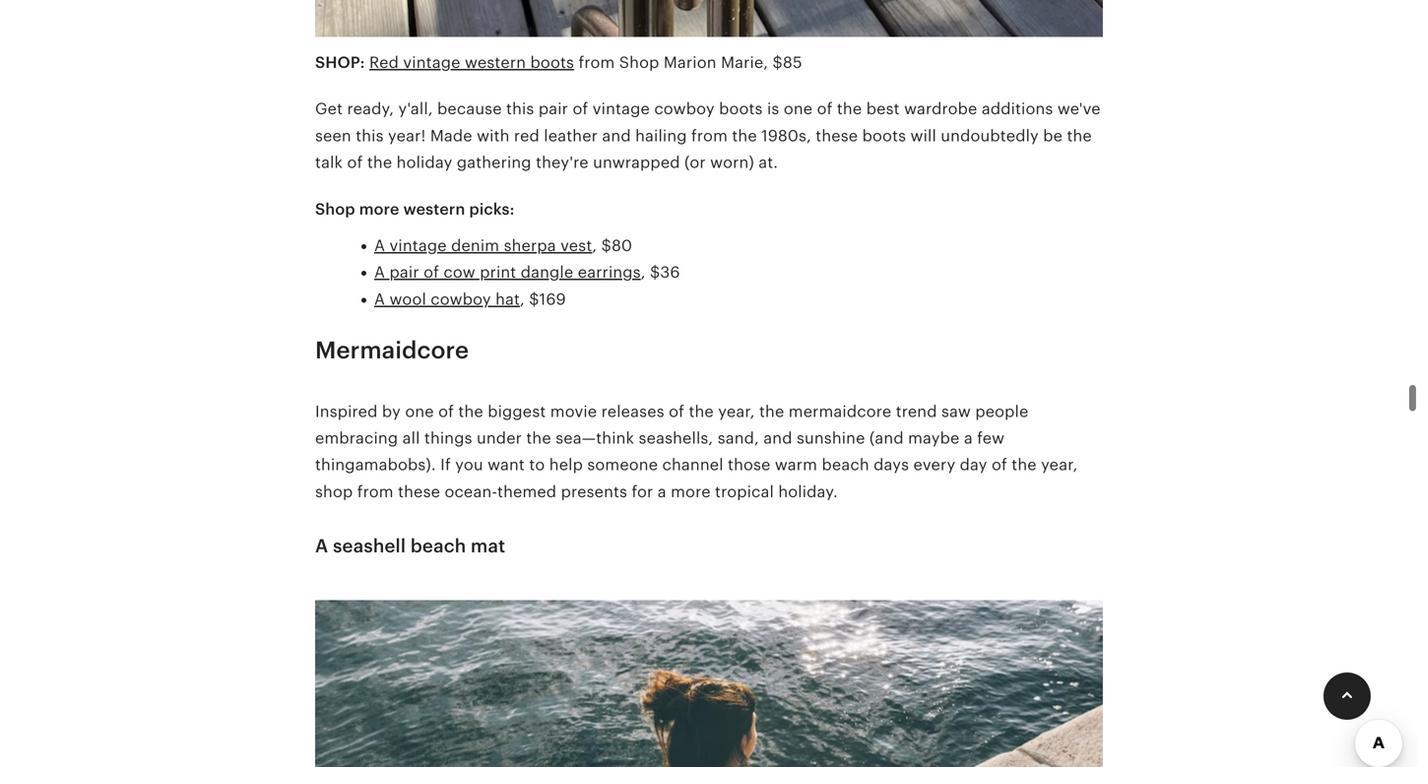Task type: locate. For each thing, give the bounding box(es) containing it.
0 vertical spatial pair
[[539, 100, 568, 118]]

from up leather
[[579, 54, 615, 71]]

a left few
[[964, 430, 973, 447]]

(and
[[870, 430, 904, 447]]

1 vertical spatial western
[[403, 200, 465, 218]]

best
[[867, 100, 900, 118]]

pair inside get ready, y'all, because this pair of vintage cowboy boots is one of the best wardrobe additions we've seen this year! made with red leather and hailing from the 1980s, these boots will undoubtedly be the talk of the holiday gathering they're unwrapped (or worn) at.
[[539, 100, 568, 118]]

more down holiday
[[359, 200, 399, 218]]

0 horizontal spatial one
[[405, 403, 434, 420]]

, left $80
[[592, 237, 597, 255]]

the up seashells,
[[689, 403, 714, 420]]

and up unwrapped
[[602, 127, 631, 145]]

shop left the marion
[[619, 54, 659, 71]]

1 vertical spatial cowboy
[[431, 290, 491, 308]]

thingamabobs).
[[315, 456, 436, 474]]

at.
[[759, 154, 778, 171]]

the down 'year!' in the left of the page
[[367, 154, 392, 171]]

1 horizontal spatial ,
[[592, 237, 597, 255]]

the up 'to'
[[526, 430, 551, 447]]

2 horizontal spatial boots
[[863, 127, 906, 145]]

1 vertical spatial beach
[[411, 536, 466, 557]]

pair
[[539, 100, 568, 118], [390, 264, 419, 281]]

cowboy down cow
[[431, 290, 491, 308]]

is
[[767, 100, 780, 118]]

0 horizontal spatial pair
[[390, 264, 419, 281]]

1 horizontal spatial and
[[764, 430, 793, 447]]

shop: red vintage western boots from shop marion marie, $85
[[315, 54, 803, 71]]

0 vertical spatial and
[[602, 127, 631, 145]]

of
[[573, 100, 588, 118], [817, 100, 833, 118], [347, 154, 363, 171], [424, 264, 439, 281], [438, 403, 454, 420], [669, 403, 685, 420], [992, 456, 1008, 474]]

0 vertical spatial western
[[465, 54, 526, 71]]

, left $169
[[520, 290, 525, 308]]

boots left is
[[719, 100, 763, 118]]

one up all
[[405, 403, 434, 420]]

we've
[[1058, 100, 1101, 118]]

1 vertical spatial from
[[692, 127, 728, 145]]

year, right day
[[1041, 456, 1078, 474]]

hailing
[[635, 127, 687, 145]]

1 horizontal spatial one
[[784, 100, 813, 118]]

day
[[960, 456, 988, 474]]

0 horizontal spatial beach
[[411, 536, 466, 557]]

2 vertical spatial vintage
[[390, 237, 447, 255]]

1 vertical spatial year,
[[1041, 456, 1078, 474]]

from
[[579, 54, 615, 71], [692, 127, 728, 145], [357, 483, 394, 501]]

1 vertical spatial shop
[[315, 200, 355, 218]]

the left best
[[837, 100, 862, 118]]

the up worn)
[[732, 127, 757, 145]]

sherpa
[[504, 237, 556, 255]]

inspired
[[315, 403, 378, 420]]

year,
[[718, 403, 755, 420], [1041, 456, 1078, 474]]

a up a wool cowboy hat link
[[374, 264, 385, 281]]

beach
[[822, 456, 870, 474], [411, 536, 466, 557]]

vintage right red
[[403, 54, 461, 71]]

vintage inside get ready, y'all, because this pair of vintage cowboy boots is one of the best wardrobe additions we've seen this year! made with red leather and hailing from the 1980s, these boots will undoubtedly be the talk of the holiday gathering they're unwrapped (or worn) at.
[[593, 100, 650, 118]]

the right day
[[1012, 456, 1037, 474]]

from down thingamabobs).
[[357, 483, 394, 501]]

vintage western boots image
[[315, 0, 1103, 49]]

0 vertical spatial these
[[816, 127, 858, 145]]

by
[[382, 403, 401, 420]]

2 vertical spatial from
[[357, 483, 394, 501]]

1 vertical spatial one
[[405, 403, 434, 420]]

marie,
[[721, 54, 768, 71]]

0 vertical spatial from
[[579, 54, 615, 71]]

0 horizontal spatial from
[[357, 483, 394, 501]]

help
[[549, 456, 583, 474]]

and up warm
[[764, 430, 793, 447]]

1 horizontal spatial beach
[[822, 456, 870, 474]]

get
[[315, 100, 343, 118]]

one right is
[[784, 100, 813, 118]]

with
[[477, 127, 510, 145]]

beach left mat
[[411, 536, 466, 557]]

0 vertical spatial more
[[359, 200, 399, 218]]

0 vertical spatial beach
[[822, 456, 870, 474]]

movie
[[550, 403, 597, 420]]

1 horizontal spatial cowboy
[[654, 100, 715, 118]]

1 vertical spatial boots
[[719, 100, 763, 118]]

0 vertical spatial year,
[[718, 403, 755, 420]]

1 vertical spatial this
[[356, 127, 384, 145]]

of inside a vintage denim sherpa vest , $80 a pair of cow print dangle earrings , $36 a wool cowboy hat , $169
[[424, 264, 439, 281]]

this down ready,
[[356, 127, 384, 145]]

year, up sand,
[[718, 403, 755, 420]]

will
[[911, 127, 937, 145]]

0 horizontal spatial this
[[356, 127, 384, 145]]

0 horizontal spatial a
[[658, 483, 667, 501]]

one inside inspired by one of the biggest movie releases of the year, the mermaidcore trend saw people embracing all things under the sea—think seashells, sand, and sunshine (and maybe a few thingamabobs). if you want to help someone channel those warm beach days every day of the year, shop from these ocean-themed presents for a more tropical holiday.
[[405, 403, 434, 420]]

a vintage denim sherpa vest link
[[374, 237, 592, 255]]

0 vertical spatial one
[[784, 100, 813, 118]]

0 horizontal spatial cowboy
[[431, 290, 491, 308]]

these inside inspired by one of the biggest movie releases of the year, the mermaidcore trend saw people embracing all things under the sea—think seashells, sand, and sunshine (and maybe a few thingamabobs). if you want to help someone channel those warm beach days every day of the year, shop from these ocean-themed presents for a more tropical holiday.
[[398, 483, 440, 501]]

pair inside a vintage denim sherpa vest , $80 a pair of cow print dangle earrings , $36 a wool cowboy hat , $169
[[390, 264, 419, 281]]

0 horizontal spatial these
[[398, 483, 440, 501]]

of up leather
[[573, 100, 588, 118]]

get ready, y'all, because this pair of vintage cowboy boots is one of the best wardrobe additions we've seen this year! made with red leather and hailing from the 1980s, these boots will undoubtedly be the talk of the holiday gathering they're unwrapped (or worn) at.
[[315, 100, 1101, 171]]

this up "red"
[[506, 100, 534, 118]]

saw
[[942, 403, 971, 420]]

cowboy up hailing
[[654, 100, 715, 118]]

this
[[506, 100, 534, 118], [356, 127, 384, 145]]

of right "talk"
[[347, 154, 363, 171]]

2 horizontal spatial ,
[[641, 264, 646, 281]]

1 vertical spatial vintage
[[593, 100, 650, 118]]

$85
[[773, 54, 803, 71]]

pair up wool
[[390, 264, 419, 281]]

from inside get ready, y'all, because this pair of vintage cowboy boots is one of the best wardrobe additions we've seen this year! made with red leather and hailing from the 1980s, these boots will undoubtedly be the talk of the holiday gathering they're unwrapped (or worn) at.
[[692, 127, 728, 145]]

shop:
[[315, 54, 365, 71]]

2 vertical spatial ,
[[520, 290, 525, 308]]

the
[[837, 100, 862, 118], [732, 127, 757, 145], [1067, 127, 1092, 145], [367, 154, 392, 171], [458, 403, 483, 420], [689, 403, 714, 420], [759, 403, 784, 420], [526, 430, 551, 447], [1012, 456, 1037, 474]]

gathering
[[457, 154, 532, 171]]

1 vertical spatial these
[[398, 483, 440, 501]]

cowboy inside get ready, y'all, because this pair of vintage cowboy boots is one of the best wardrobe additions we've seen this year! made with red leather and hailing from the 1980s, these boots will undoubtedly be the talk of the holiday gathering they're unwrapped (or worn) at.
[[654, 100, 715, 118]]

1 vertical spatial more
[[671, 483, 711, 501]]

boots up leather
[[530, 54, 574, 71]]

of left cow
[[424, 264, 439, 281]]

unwrapped
[[593, 154, 680, 171]]

2 horizontal spatial from
[[692, 127, 728, 145]]

they're
[[536, 154, 589, 171]]

shop down "talk"
[[315, 200, 355, 218]]

1 horizontal spatial year,
[[1041, 456, 1078, 474]]

pair up leather
[[539, 100, 568, 118]]

0 horizontal spatial and
[[602, 127, 631, 145]]

to
[[529, 456, 545, 474]]

1 horizontal spatial pair
[[539, 100, 568, 118]]

1 vertical spatial and
[[764, 430, 793, 447]]

cowboy
[[654, 100, 715, 118], [431, 290, 491, 308]]

a vintage denim sherpa vest , $80 a pair of cow print dangle earrings , $36 a wool cowboy hat , $169
[[374, 237, 680, 308]]

these
[[816, 127, 858, 145], [398, 483, 440, 501]]

beach down the "sunshine"
[[822, 456, 870, 474]]

vintage up hailing
[[593, 100, 650, 118]]

western down holiday
[[403, 200, 465, 218]]

days
[[874, 456, 909, 474]]

0 horizontal spatial boots
[[530, 54, 574, 71]]

wardrobe
[[904, 100, 978, 118]]

warm
[[775, 456, 818, 474]]

one
[[784, 100, 813, 118], [405, 403, 434, 420]]

0 horizontal spatial more
[[359, 200, 399, 218]]

0 horizontal spatial ,
[[520, 290, 525, 308]]

want
[[488, 456, 525, 474]]

of right day
[[992, 456, 1008, 474]]

a
[[374, 237, 385, 255], [374, 264, 385, 281], [374, 290, 385, 308], [315, 536, 328, 557]]

vintage down shop more western picks:
[[390, 237, 447, 255]]

these right 1980s,
[[816, 127, 858, 145]]

1 horizontal spatial these
[[816, 127, 858, 145]]

0 vertical spatial cowboy
[[654, 100, 715, 118]]

$80
[[602, 237, 633, 255]]

$169
[[529, 290, 566, 308]]

boots
[[530, 54, 574, 71], [719, 100, 763, 118], [863, 127, 906, 145]]

these inside get ready, y'all, because this pair of vintage cowboy boots is one of the best wardrobe additions we've seen this year! made with red leather and hailing from the 1980s, these boots will undoubtedly be the talk of the holiday gathering they're unwrapped (or worn) at.
[[816, 127, 858, 145]]

shop more western picks:
[[315, 200, 515, 218]]

talk
[[315, 154, 343, 171]]

of up things
[[438, 403, 454, 420]]

boots down best
[[863, 127, 906, 145]]

y'all,
[[398, 100, 433, 118]]

vintage inside a vintage denim sherpa vest , $80 a pair of cow print dangle earrings , $36 a wool cowboy hat , $169
[[390, 237, 447, 255]]

seen
[[315, 127, 351, 145]]

you
[[455, 456, 483, 474]]

these down thingamabobs).
[[398, 483, 440, 501]]

0 vertical spatial ,
[[592, 237, 597, 255]]

from up (or on the top left of the page
[[692, 127, 728, 145]]

a right for
[[658, 483, 667, 501]]

mermaidcore
[[315, 337, 469, 364]]

a wool cowboy hat link
[[374, 290, 520, 308]]

earrings
[[578, 264, 641, 281]]

,
[[592, 237, 597, 255], [641, 264, 646, 281], [520, 290, 525, 308]]

vest
[[561, 237, 592, 255]]

red
[[514, 127, 540, 145]]

a
[[964, 430, 973, 447], [658, 483, 667, 501]]

0 vertical spatial this
[[506, 100, 534, 118]]

shop
[[619, 54, 659, 71], [315, 200, 355, 218]]

1 horizontal spatial more
[[671, 483, 711, 501]]

1 vertical spatial pair
[[390, 264, 419, 281]]

and inside inspired by one of the biggest movie releases of the year, the mermaidcore trend saw people embracing all things under the sea—think seashells, sand, and sunshine (and maybe a few thingamabobs). if you want to help someone channel those warm beach days every day of the year, shop from these ocean-themed presents for a more tropical holiday.
[[764, 430, 793, 447]]

year!
[[388, 127, 426, 145]]

waterproof outdoor seashell linen play mat image
[[315, 588, 1103, 767]]

the up those
[[759, 403, 784, 420]]

0 vertical spatial vintage
[[403, 54, 461, 71]]

picks:
[[469, 200, 515, 218]]

, left the $36
[[641, 264, 646, 281]]

red
[[369, 54, 399, 71]]

0 vertical spatial a
[[964, 430, 973, 447]]

western up because
[[465, 54, 526, 71]]

more down channel
[[671, 483, 711, 501]]

worn)
[[710, 154, 754, 171]]

1 horizontal spatial shop
[[619, 54, 659, 71]]



Task type: vqa. For each thing, say whether or not it's contained in the screenshot.
by
yes



Task type: describe. For each thing, give the bounding box(es) containing it.
themed
[[498, 483, 557, 501]]

a seashell beach mat
[[315, 536, 506, 557]]

of right is
[[817, 100, 833, 118]]

maybe
[[908, 430, 960, 447]]

seashells,
[[639, 430, 713, 447]]

undoubtedly
[[941, 127, 1039, 145]]

a left wool
[[374, 290, 385, 308]]

$36
[[650, 264, 680, 281]]

0 horizontal spatial year,
[[718, 403, 755, 420]]

trend
[[896, 403, 937, 420]]

sea—think
[[556, 430, 635, 447]]

presents
[[561, 483, 628, 501]]

made
[[430, 127, 473, 145]]

seashell
[[333, 536, 406, 557]]

mermaidcore
[[789, 403, 892, 420]]

ready,
[[347, 100, 394, 118]]

wool
[[390, 290, 426, 308]]

additions
[[982, 100, 1053, 118]]

a pair of cow print dangle earrings link
[[374, 264, 641, 281]]

holiday.
[[779, 483, 838, 501]]

leather
[[544, 127, 598, 145]]

sunshine
[[797, 430, 865, 447]]

2 vertical spatial boots
[[863, 127, 906, 145]]

biggest
[[488, 403, 546, 420]]

print
[[480, 264, 516, 281]]

for
[[632, 483, 653, 501]]

one inside get ready, y'all, because this pair of vintage cowboy boots is one of the best wardrobe additions we've seen this year! made with red leather and hailing from the 1980s, these boots will undoubtedly be the talk of the holiday gathering they're unwrapped (or worn) at.
[[784, 100, 813, 118]]

beach inside inspired by one of the biggest movie releases of the year, the mermaidcore trend saw people embracing all things under the sea—think seashells, sand, and sunshine (and maybe a few thingamabobs). if you want to help someone channel those warm beach days every day of the year, shop from these ocean-themed presents for a more tropical holiday.
[[822, 456, 870, 474]]

1 vertical spatial a
[[658, 483, 667, 501]]

(or
[[685, 154, 706, 171]]

denim
[[451, 237, 500, 255]]

someone
[[587, 456, 658, 474]]

dangle
[[521, 264, 574, 281]]

red vintage western boots link
[[369, 54, 574, 71]]

more inside inspired by one of the biggest movie releases of the year, the mermaidcore trend saw people embracing all things under the sea—think seashells, sand, and sunshine (and maybe a few thingamabobs). if you want to help someone channel those warm beach days every day of the year, shop from these ocean-themed presents for a more tropical holiday.
[[671, 483, 711, 501]]

from inside inspired by one of the biggest movie releases of the year, the mermaidcore trend saw people embracing all things under the sea—think seashells, sand, and sunshine (and maybe a few thingamabobs). if you want to help someone channel those warm beach days every day of the year, shop from these ocean-themed presents for a more tropical holiday.
[[357, 483, 394, 501]]

all
[[403, 430, 420, 447]]

holiday
[[397, 154, 453, 171]]

1 horizontal spatial this
[[506, 100, 534, 118]]

ocean-
[[445, 483, 498, 501]]

because
[[437, 100, 502, 118]]

few
[[977, 430, 1005, 447]]

tropical
[[715, 483, 774, 501]]

releases
[[602, 403, 665, 420]]

cow
[[444, 264, 476, 281]]

1 horizontal spatial a
[[964, 430, 973, 447]]

hat
[[496, 290, 520, 308]]

be
[[1043, 127, 1063, 145]]

0 horizontal spatial shop
[[315, 200, 355, 218]]

a left seashell
[[315, 536, 328, 557]]

1 horizontal spatial from
[[579, 54, 615, 71]]

shop
[[315, 483, 353, 501]]

those
[[728, 456, 771, 474]]

a down shop more western picks:
[[374, 237, 385, 255]]

the up things
[[458, 403, 483, 420]]

1 horizontal spatial boots
[[719, 100, 763, 118]]

channel
[[662, 456, 724, 474]]

0 vertical spatial shop
[[619, 54, 659, 71]]

sand,
[[718, 430, 759, 447]]

inspired by one of the biggest movie releases of the year, the mermaidcore trend saw people embracing all things under the sea—think seashells, sand, and sunshine (and maybe a few thingamabobs). if you want to help someone channel those warm beach days every day of the year, shop from these ocean-themed presents for a more tropical holiday.
[[315, 403, 1078, 501]]

under
[[477, 430, 522, 447]]

things
[[424, 430, 472, 447]]

mat
[[471, 536, 506, 557]]

1980s,
[[762, 127, 812, 145]]

every
[[914, 456, 956, 474]]

0 vertical spatial boots
[[530, 54, 574, 71]]

of up seashells,
[[669, 403, 685, 420]]

embracing
[[315, 430, 398, 447]]

the right be
[[1067, 127, 1092, 145]]

if
[[440, 456, 451, 474]]

people
[[976, 403, 1029, 420]]

1 vertical spatial ,
[[641, 264, 646, 281]]

marion
[[664, 54, 717, 71]]

cowboy inside a vintage denim sherpa vest , $80 a pair of cow print dangle earrings , $36 a wool cowboy hat , $169
[[431, 290, 491, 308]]

and inside get ready, y'all, because this pair of vintage cowboy boots is one of the best wardrobe additions we've seen this year! made with red leather and hailing from the 1980s, these boots will undoubtedly be the talk of the holiday gathering they're unwrapped (or worn) at.
[[602, 127, 631, 145]]



